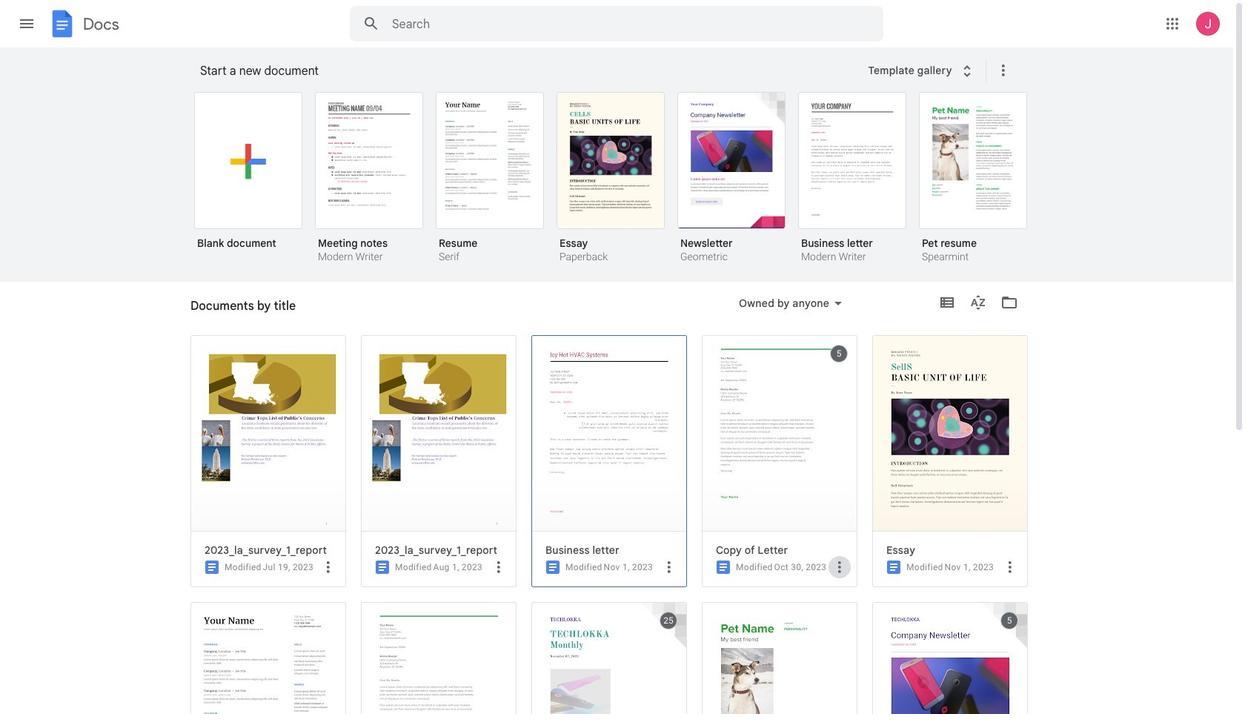 Task type: describe. For each thing, give the bounding box(es) containing it.
more actions. popup button. image for last opened by me nov 1, 2023 element for business letter google docs element
[[661, 558, 679, 576]]

business letter google docs element
[[546, 544, 681, 557]]

1 vertical spatial list box
[[191, 335, 1043, 714]]

more actions. popup button. image for last opened by me aug 1, 2023 element
[[490, 558, 508, 576]]

medium image for last opened by me jul 19, 2023 element
[[203, 558, 221, 576]]

medium image for "last opened by me oct 30, 2023" 'element'
[[715, 558, 733, 576]]

more actions. image
[[992, 62, 1013, 79]]

medium image for last opened by me nov 1, 2023 element for business letter google docs element
[[544, 558, 562, 576]]

last opened by me jul 19, 2023 element
[[263, 562, 314, 572]]

more actions. popup button. image for last opened by me nov 1, 2023 element associated with essay google docs element
[[1002, 558, 1020, 576]]

1 vertical spatial heading
[[191, 282, 296, 329]]

last opened by me oct 30, 2023 element
[[775, 562, 827, 572]]

copy of letter google docs element
[[716, 544, 851, 557]]

0 vertical spatial list box
[[194, 89, 1047, 283]]

last opened by me nov 1, 2023 element for business letter google docs element
[[604, 562, 653, 572]]

medium image for last opened by me aug 1, 2023 element
[[374, 558, 392, 576]]



Task type: locate. For each thing, give the bounding box(es) containing it.
2023_la_survey_1_report google docs element for last opened by me aug 1, 2023 element
[[375, 544, 510, 557]]

1 last opened by me nov 1, 2023 element from the left
[[604, 562, 653, 572]]

last opened by me nov 1, 2023 element
[[604, 562, 653, 572], [945, 562, 994, 572]]

medium image for last opened by me nov 1, 2023 element associated with essay google docs element
[[885, 558, 903, 576]]

2023_la_survey_1_report google docs element for last opened by me jul 19, 2023 element
[[205, 544, 340, 557]]

2 2023_la_survey_1_report google docs element from the left
[[375, 544, 510, 557]]

3 more actions. popup button. image from the left
[[661, 558, 679, 576]]

search image
[[357, 9, 386, 39]]

list box
[[194, 89, 1047, 283], [191, 335, 1043, 714]]

more actions. popup button. image down business letter google docs element
[[661, 558, 679, 576]]

more actions. popup button. image
[[320, 558, 337, 576], [490, 558, 508, 576], [661, 558, 679, 576], [1002, 558, 1020, 576]]

more actions. popup button. image for last opened by me jul 19, 2023 element
[[320, 558, 337, 576]]

medium image
[[203, 558, 221, 576], [374, 558, 392, 576], [544, 558, 562, 576], [715, 558, 733, 576], [885, 558, 903, 576]]

2 more actions. popup button. image from the left
[[490, 558, 508, 576]]

None search field
[[350, 6, 884, 42]]

2023_la_survey_1_report google docs element
[[205, 544, 340, 557], [375, 544, 510, 557]]

3 medium image from the left
[[544, 558, 562, 576]]

last opened by me nov 1, 2023 element down essay google docs element
[[945, 562, 994, 572]]

5 medium image from the left
[[885, 558, 903, 576]]

Search bar text field
[[392, 17, 847, 32]]

list view image
[[939, 294, 957, 311]]

1 2023_la_survey_1_report google docs element from the left
[[205, 544, 340, 557]]

option
[[194, 92, 303, 260], [315, 92, 423, 265], [436, 92, 544, 265], [557, 92, 665, 265], [678, 92, 786, 265], [799, 92, 907, 265], [920, 92, 1028, 265], [191, 335, 346, 587], [361, 335, 517, 587], [532, 335, 687, 587], [702, 335, 858, 587], [873, 335, 1029, 587]]

0 vertical spatial heading
[[200, 47, 859, 95]]

main menu image
[[18, 15, 36, 33]]

0 horizontal spatial 2023_la_survey_1_report google docs element
[[205, 544, 340, 557]]

1 more actions. popup button. image from the left
[[320, 558, 337, 576]]

last opened by me nov 1, 2023 element down business letter google docs element
[[604, 562, 653, 572]]

2023_la_survey_1_report google docs element up last opened by me aug 1, 2023 element
[[375, 544, 510, 557]]

last opened by me nov 1, 2023 element for essay google docs element
[[945, 562, 994, 572]]

more actions. popup button. image down essay google docs element
[[1002, 558, 1020, 576]]

1 horizontal spatial 2023_la_survey_1_report google docs element
[[375, 544, 510, 557]]

more actions. popup button. image right last opened by me aug 1, 2023 element
[[490, 558, 508, 576]]

more actions. popup button. image right last opened by me jul 19, 2023 element
[[320, 558, 337, 576]]

1 horizontal spatial last opened by me nov 1, 2023 element
[[945, 562, 994, 572]]

2 medium image from the left
[[374, 558, 392, 576]]

4 medium image from the left
[[715, 558, 733, 576]]

2 last opened by me nov 1, 2023 element from the left
[[945, 562, 994, 572]]

2023_la_survey_1_report google docs element up last opened by me jul 19, 2023 element
[[205, 544, 340, 557]]

1 medium image from the left
[[203, 558, 221, 576]]

4 more actions. popup button. image from the left
[[1002, 558, 1020, 576]]

template gallery image
[[959, 62, 976, 80]]

0 horizontal spatial last opened by me nov 1, 2023 element
[[604, 562, 653, 572]]

essay google docs element
[[887, 544, 1022, 557]]

heading
[[200, 47, 859, 95], [191, 282, 296, 329]]

last opened by me aug 1, 2023 element
[[434, 562, 483, 572]]



Task type: vqa. For each thing, say whether or not it's contained in the screenshot.
Shape ICON
no



